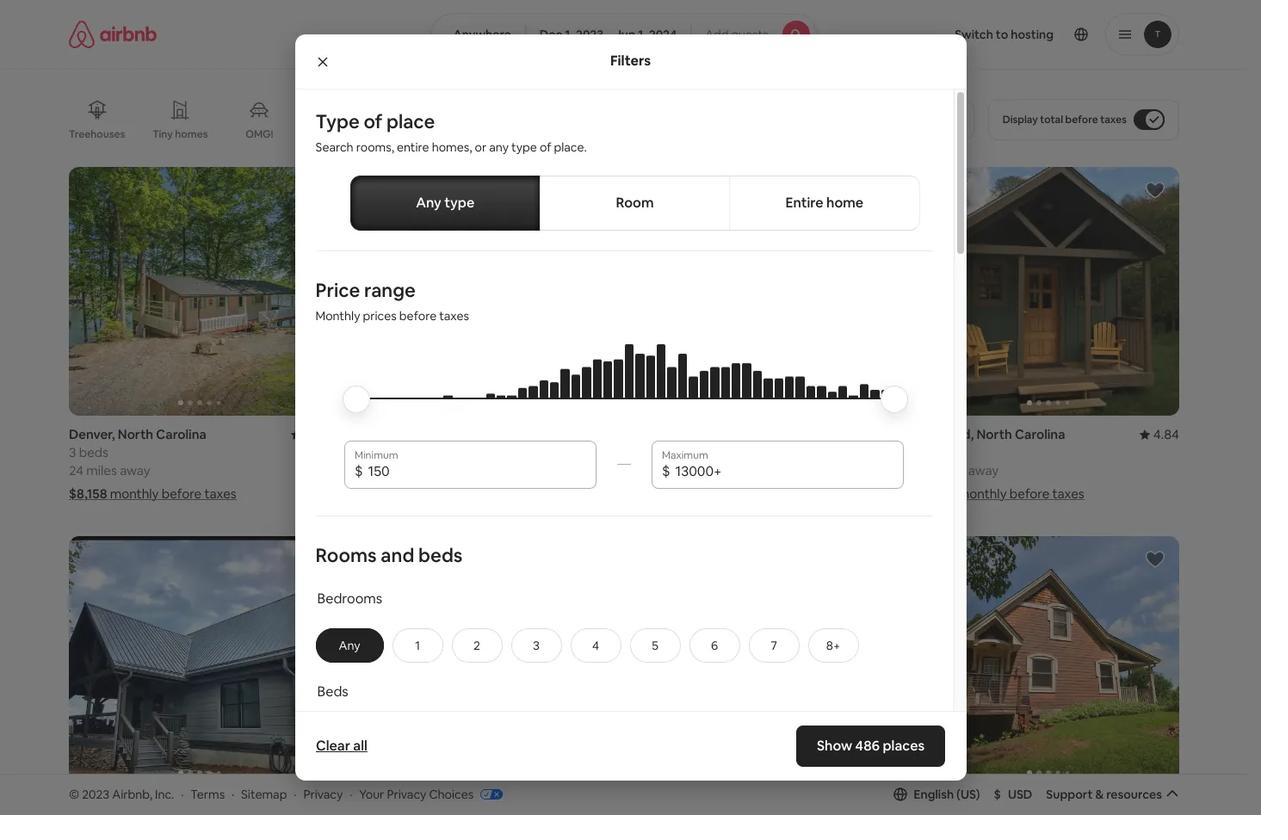 Task type: describe. For each thing, give the bounding box(es) containing it.
spruce pine, north carolina
[[352, 796, 518, 813]]

before inside the price range monthly prices before taxes
[[399, 308, 437, 324]]

3 · from the left
[[294, 787, 297, 802]]

taxes inside the price range monthly prices before taxes
[[439, 308, 469, 324]]

carolina inside nebo, north carolina 9 beds 71 miles away $12,777 monthly before taxes
[[429, 427, 479, 443]]

display total before taxes
[[1003, 113, 1127, 127]]

and
[[381, 543, 415, 567]]

2 · from the left
[[232, 787, 234, 802]]

$ for 2nd "$" text box from left
[[662, 462, 670, 480]]

© 2023 airbnb, inc. ·
[[69, 787, 184, 802]]

$12,777
[[352, 486, 397, 502]]

north inside 'denver, north carolina 3 beds 24 miles away $8,158 monthly before taxes'
[[118, 427, 153, 443]]

taxes inside button
[[1101, 113, 1127, 127]]

all
[[353, 737, 367, 755]]

terms
[[191, 787, 225, 802]]

beds for 3
[[79, 445, 109, 461]]

pine,
[[397, 796, 426, 813]]

5.0
[[1161, 796, 1180, 813]]

nebo, north carolina
[[69, 796, 196, 813]]

©
[[69, 787, 79, 802]]

miles for $12,777
[[367, 463, 398, 479]]

add
[[705, 27, 729, 42]]

bostic, north carolina
[[918, 796, 1050, 813]]

monthly for $8,158
[[110, 486, 159, 502]]

type of place search rooms, entire homes, or any type of place.
[[316, 109, 587, 155]]

–
[[606, 27, 612, 42]]

7
[[771, 638, 777, 653]]

none search field containing anywhere
[[432, 14, 817, 55]]

1 vertical spatial of
[[540, 140, 552, 155]]

5.0 out of 5 average rating image
[[1148, 796, 1180, 813]]

group containing national parks
[[69, 86, 885, 153]]

taxes inside 'denver, north carolina 3 beds 24 miles away $8,158 monthly before taxes'
[[205, 486, 237, 502]]

beds for 9
[[362, 445, 392, 461]]

mooresville, north carolina 8 beds 24 miles away $11,852 monthly before taxes
[[635, 427, 808, 502]]

1 vertical spatial 2023
[[82, 787, 110, 802]]

1 horizontal spatial newland, north carolina
[[918, 427, 1066, 443]]

terms link
[[191, 787, 225, 802]]

4.91
[[588, 796, 614, 813]]

show for show 486 places
[[817, 737, 853, 755]]

before inside 85 miles away $2,142 monthly before taxes
[[1010, 486, 1050, 502]]

$11,852
[[635, 486, 679, 502]]

4 · from the left
[[350, 787, 353, 802]]

bostic,
[[918, 796, 959, 813]]

add to wishlist: mooresville, north carolina image
[[862, 180, 883, 201]]

profile element
[[838, 0, 1180, 69]]

2 button
[[452, 628, 503, 663]]

0 vertical spatial of
[[364, 109, 383, 133]]

2 $ text field from the left
[[676, 463, 894, 480]]

monthly
[[316, 308, 360, 324]]

home
[[827, 194, 864, 212]]

2023 inside button
[[576, 27, 604, 42]]

room button
[[540, 176, 730, 231]]

rooms
[[316, 543, 377, 567]]

your privacy choices
[[359, 787, 474, 802]]

2 1, from the left
[[638, 27, 647, 42]]

4.84 out of 5 average rating image
[[1140, 427, 1180, 443]]

support & resources button
[[1047, 787, 1180, 802]]

treehouses
[[69, 127, 125, 141]]

1 button
[[392, 628, 443, 663]]

sitemap
[[241, 787, 287, 802]]

$8,158
[[69, 486, 107, 502]]

2 horizontal spatial $
[[994, 787, 1001, 802]]

entire home
[[786, 194, 864, 212]]

most stays cost more than $3,250 per night. image
[[358, 344, 890, 447]]

place
[[387, 109, 435, 133]]

6
[[711, 638, 718, 653]]

add guests
[[705, 27, 769, 42]]

show 486 places link
[[797, 726, 946, 767]]

4 button
[[571, 628, 621, 663]]

4.9
[[879, 796, 897, 813]]

4.91 out of 5 average rating image
[[574, 796, 614, 813]]

4.92 out of 5 average rating image
[[291, 427, 331, 443]]

rooms and beds
[[316, 543, 463, 567]]

8
[[635, 445, 642, 461]]

486
[[856, 737, 880, 755]]

clear all button
[[307, 729, 376, 764]]

add to wishlist: denver, north carolina image
[[297, 180, 317, 201]]

price range monthly prices before taxes
[[316, 278, 469, 324]]

85
[[918, 463, 932, 479]]

denver,
[[69, 427, 115, 443]]

before inside button
[[1066, 113, 1099, 127]]

1 privacy from the left
[[303, 787, 343, 802]]

type inside any type button
[[444, 194, 475, 212]]

any type
[[416, 194, 475, 212]]

places
[[883, 737, 925, 755]]

3 inside button
[[533, 638, 540, 653]]

monthly for $12,777
[[400, 486, 449, 502]]

2 privacy from the left
[[387, 787, 427, 802]]

any type button
[[350, 176, 541, 231]]

any button
[[316, 628, 384, 663]]

show 486 places
[[817, 737, 925, 755]]

24 for 8
[[635, 463, 649, 479]]

4
[[592, 638, 599, 653]]

any
[[489, 140, 509, 155]]

inc.
[[155, 787, 174, 802]]

71
[[352, 463, 364, 479]]

1
[[415, 638, 420, 653]]

choices
[[429, 787, 474, 802]]

denver, north carolina 3 beds 24 miles away $8,158 monthly before taxes
[[69, 427, 237, 502]]

national
[[311, 127, 352, 141]]

omg!
[[246, 127, 273, 141]]

bedrooms
[[317, 590, 382, 608]]

2024
[[649, 27, 677, 42]]

map
[[618, 711, 643, 726]]

your
[[359, 787, 384, 802]]

taxes inside nebo, north carolina 9 beds 71 miles away $12,777 monthly before taxes
[[494, 486, 526, 502]]

dec 1, 2023 – jun 1, 2024
[[540, 27, 677, 42]]

4.84
[[1154, 427, 1180, 443]]

show map
[[585, 711, 643, 726]]

terms · sitemap · privacy ·
[[191, 787, 353, 802]]

miles for $11,852
[[652, 463, 683, 479]]

homes
[[175, 127, 208, 141]]

support
[[1047, 787, 1093, 802]]

0 horizontal spatial newland,
[[635, 796, 691, 813]]

$ usd
[[994, 787, 1033, 802]]

entire
[[397, 140, 429, 155]]

6 button
[[689, 628, 740, 663]]

any for any
[[339, 638, 360, 653]]

8+
[[827, 638, 841, 653]]

miles for $8,158
[[86, 463, 117, 479]]



Task type: locate. For each thing, give the bounding box(es) containing it.
0 horizontal spatial 2023
[[82, 787, 110, 802]]

away for $12,777
[[401, 463, 431, 479]]

nebo, inside nebo, north carolina 9 beds 71 miles away $12,777 monthly before taxes
[[352, 427, 388, 443]]

tab list
[[350, 176, 920, 231]]

nebo, north carolina 9 beds 71 miles away $12,777 monthly before taxes
[[352, 427, 526, 502]]

of left place.
[[540, 140, 552, 155]]

filters
[[610, 52, 651, 70]]

any down bedrooms
[[339, 638, 360, 653]]

4.9 out of 5 average rating image
[[865, 796, 897, 813]]

1 monthly from the left
[[110, 486, 159, 502]]

1,
[[565, 27, 574, 42], [638, 27, 647, 42]]

carolina
[[156, 427, 206, 443], [429, 427, 479, 443], [748, 427, 798, 443], [1015, 427, 1066, 443], [146, 796, 196, 813], [467, 796, 518, 813], [732, 796, 783, 813], [1000, 796, 1050, 813]]

miles inside 'denver, north carolina 3 beds 24 miles away $8,158 monthly before taxes'
[[86, 463, 117, 479]]

3 monthly from the left
[[682, 486, 731, 502]]

airbnb,
[[112, 787, 152, 802]]

0 horizontal spatial $
[[355, 462, 363, 480]]

8+ element
[[827, 638, 841, 653]]

privacy
[[303, 787, 343, 802], [387, 787, 427, 802]]

3
[[69, 445, 76, 461], [533, 638, 540, 653]]

resources
[[1107, 787, 1163, 802]]

beds down the mooresville,
[[645, 445, 675, 461]]

0 horizontal spatial any
[[339, 638, 360, 653]]

type down homes,
[[444, 194, 475, 212]]

1 vertical spatial any
[[339, 638, 360, 653]]

4 away from the left
[[969, 463, 999, 479]]

any for any type
[[416, 194, 442, 212]]

clear
[[316, 737, 350, 755]]

4 miles from the left
[[935, 463, 966, 479]]

show for show map
[[585, 711, 616, 726]]

· right terms
[[232, 787, 234, 802]]

away inside 85 miles away $2,142 monthly before taxes
[[969, 463, 999, 479]]

monthly right $2,142
[[958, 486, 1007, 502]]

1 vertical spatial type
[[444, 194, 475, 212]]

1 vertical spatial show
[[817, 737, 853, 755]]

clear all
[[316, 737, 367, 755]]

0 vertical spatial 2023
[[576, 27, 604, 42]]

0 horizontal spatial privacy
[[303, 787, 343, 802]]

beds right 'and'
[[419, 543, 463, 567]]

display total before taxes button
[[988, 99, 1180, 140]]

24 down the 8
[[635, 463, 649, 479]]

$ for first "$" text box
[[355, 462, 363, 480]]

of up the rooms,
[[364, 109, 383, 133]]

beds for 8
[[645, 445, 675, 461]]

mooresville,
[[635, 427, 707, 443]]

$ down 9
[[355, 462, 363, 480]]

nebo, for nebo, north carolina 9 beds 71 miles away $12,777 monthly before taxes
[[352, 427, 388, 443]]

1 horizontal spatial 24
[[635, 463, 649, 479]]

miles up $8,158
[[86, 463, 117, 479]]

2 away from the left
[[401, 463, 431, 479]]

show left 486
[[817, 737, 853, 755]]

privacy right your
[[387, 787, 427, 802]]

entire home button
[[730, 176, 920, 231]]

beds down denver,
[[79, 445, 109, 461]]

1 horizontal spatial 1,
[[638, 27, 647, 42]]

tab list containing any type
[[350, 176, 920, 231]]

before inside 'denver, north carolina 3 beds 24 miles away $8,158 monthly before taxes'
[[162, 486, 202, 502]]

monthly right $12,777
[[400, 486, 449, 502]]

3 button
[[511, 628, 562, 663]]

beds right 9
[[362, 445, 392, 461]]

cabins
[[503, 127, 537, 141]]

nebo, for nebo, north carolina
[[69, 796, 105, 813]]

0 horizontal spatial show
[[585, 711, 616, 726]]

prices
[[363, 308, 397, 324]]

0 vertical spatial nebo,
[[352, 427, 388, 443]]

monthly inside mooresville, north carolina 8 beds 24 miles away $11,852 monthly before taxes
[[682, 486, 731, 502]]

0 vertical spatial show
[[585, 711, 616, 726]]

1 · from the left
[[181, 787, 184, 802]]

0 horizontal spatial $ text field
[[368, 463, 586, 480]]

newland,
[[918, 427, 974, 443], [635, 796, 691, 813]]

1 horizontal spatial privacy
[[387, 787, 427, 802]]

5
[[652, 638, 659, 653]]

any element
[[334, 638, 366, 653]]

any inside tab list
[[416, 194, 442, 212]]

anywhere
[[453, 27, 511, 42]]

monthly
[[110, 486, 159, 502], [400, 486, 449, 502], [682, 486, 731, 502], [958, 486, 1007, 502]]

3 down denver,
[[69, 445, 76, 461]]

3 away from the left
[[686, 463, 716, 479]]

miles right 71
[[367, 463, 398, 479]]

1 vertical spatial newland,
[[635, 796, 691, 813]]

1 horizontal spatial any
[[416, 194, 442, 212]]

monthly inside nebo, north carolina 9 beds 71 miles away $12,777 monthly before taxes
[[400, 486, 449, 502]]

miles
[[86, 463, 117, 479], [367, 463, 398, 479], [652, 463, 683, 479], [935, 463, 966, 479]]

show inside show map "button"
[[585, 711, 616, 726]]

add to wishlist: newland, north carolina image
[[1145, 180, 1166, 201]]

spruce
[[352, 796, 395, 813]]

nebo, left airbnb,
[[69, 796, 105, 813]]

search
[[316, 140, 354, 155]]

3 miles from the left
[[652, 463, 683, 479]]

type right any
[[512, 140, 537, 155]]

0 vertical spatial newland, north carolina
[[918, 427, 1066, 443]]

english
[[914, 787, 954, 802]]

$ up $11,852
[[662, 462, 670, 480]]

1, right jun
[[638, 27, 647, 42]]

$ text field
[[368, 463, 586, 480], [676, 463, 894, 480]]

· left your
[[350, 787, 353, 802]]

1 vertical spatial 3
[[533, 638, 540, 653]]

monthly inside 'denver, north carolina 3 beds 24 miles away $8,158 monthly before taxes'
[[110, 486, 159, 502]]

nebo, up 9
[[352, 427, 388, 443]]

monthly right $8,158
[[110, 486, 159, 502]]

4.97
[[588, 427, 614, 443]]

type inside the type of place search rooms, entire homes, or any type of place.
[[512, 140, 537, 155]]

1 horizontal spatial type
[[512, 140, 537, 155]]

miles right the 85
[[935, 463, 966, 479]]

homes,
[[432, 140, 472, 155]]

north
[[118, 427, 153, 443], [391, 427, 426, 443], [710, 427, 745, 443], [977, 427, 1013, 443], [108, 796, 143, 813], [429, 796, 465, 813], [694, 796, 730, 813], [961, 796, 997, 813]]

0 horizontal spatial of
[[364, 109, 383, 133]]

7 button
[[749, 628, 800, 663]]

monthly right $11,852
[[682, 486, 731, 502]]

room
[[616, 194, 654, 212]]

0 horizontal spatial 3
[[69, 445, 76, 461]]

1 1, from the left
[[565, 27, 574, 42]]

0 horizontal spatial newland, north carolina
[[635, 796, 783, 813]]

24 up $8,158
[[69, 463, 83, 479]]

4.94 out of 5 average rating image
[[291, 796, 331, 813]]

· left 4.94
[[294, 787, 297, 802]]

1 24 from the left
[[69, 463, 83, 479]]

beds
[[79, 445, 109, 461], [362, 445, 392, 461], [645, 445, 675, 461], [419, 543, 463, 567]]

beds inside 'denver, north carolina 3 beds 24 miles away $8,158 monthly before taxes'
[[79, 445, 109, 461]]

away inside nebo, north carolina 9 beds 71 miles away $12,777 monthly before taxes
[[401, 463, 431, 479]]

monthly inside 85 miles away $2,142 monthly before taxes
[[958, 486, 1007, 502]]

· right inc.
[[181, 787, 184, 802]]

tiny
[[153, 127, 173, 141]]

add guests button
[[691, 14, 817, 55]]

away for $8,158
[[120, 463, 150, 479]]

taxes inside 85 miles away $2,142 monthly before taxes
[[1053, 486, 1085, 502]]

tab list inside filters dialog
[[350, 176, 920, 231]]

entire
[[786, 194, 824, 212]]

0 vertical spatial 3
[[69, 445, 76, 461]]

1 $ text field from the left
[[368, 463, 586, 480]]

24 for 3
[[69, 463, 83, 479]]

total
[[1041, 113, 1064, 127]]

$
[[355, 462, 363, 480], [662, 462, 670, 480], [994, 787, 1001, 802]]

english (us)
[[914, 787, 981, 802]]

newland, right the 4.91 in the left bottom of the page
[[635, 796, 691, 813]]

1 horizontal spatial show
[[817, 737, 853, 755]]

group
[[69, 86, 885, 153], [69, 167, 331, 416], [352, 167, 614, 416], [635, 167, 897, 416], [918, 167, 1180, 416], [69, 537, 331, 786], [352, 537, 614, 786], [635, 537, 897, 786], [918, 537, 1180, 786]]

jun
[[615, 27, 636, 42]]

north inside nebo, north carolina 9 beds 71 miles away $12,777 monthly before taxes
[[391, 427, 426, 443]]

usd
[[1008, 787, 1033, 802]]

1 vertical spatial newland, north carolina
[[635, 796, 783, 813]]

0 horizontal spatial 24
[[69, 463, 83, 479]]

1, right dec
[[565, 27, 574, 42]]

your privacy choices link
[[359, 787, 503, 803]]

beds
[[317, 683, 349, 701]]

taxes
[[1101, 113, 1127, 127], [439, 308, 469, 324], [205, 486, 237, 502], [494, 486, 526, 502], [776, 486, 808, 502], [1053, 486, 1085, 502]]

2 monthly from the left
[[400, 486, 449, 502]]

tiny homes
[[153, 127, 208, 141]]

miles inside mooresville, north carolina 8 beds 24 miles away $11,852 monthly before taxes
[[652, 463, 683, 479]]

dec
[[540, 27, 563, 42]]

None search field
[[432, 14, 817, 55]]

dec 1, 2023 – jun 1, 2024 button
[[525, 14, 692, 55]]

any down entire
[[416, 194, 442, 212]]

range
[[364, 278, 416, 302]]

miles up $11,852
[[652, 463, 683, 479]]

place.
[[554, 140, 587, 155]]

1 away from the left
[[120, 463, 150, 479]]

0 horizontal spatial type
[[444, 194, 475, 212]]

1 horizontal spatial 2023
[[576, 27, 604, 42]]

away inside 'denver, north carolina 3 beds 24 miles away $8,158 monthly before taxes'
[[120, 463, 150, 479]]

0 vertical spatial type
[[512, 140, 537, 155]]

taxes inside mooresville, north carolina 8 beds 24 miles away $11,852 monthly before taxes
[[776, 486, 808, 502]]

24
[[69, 463, 83, 479], [635, 463, 649, 479]]

away inside mooresville, north carolina 8 beds 24 miles away $11,852 monthly before taxes
[[686, 463, 716, 479]]

guests
[[731, 27, 769, 42]]

24 inside 'denver, north carolina 3 beds 24 miles away $8,158 monthly before taxes'
[[69, 463, 83, 479]]

before
[[1066, 113, 1099, 127], [399, 308, 437, 324], [162, 486, 202, 502], [451, 486, 491, 502], [733, 486, 773, 502], [1010, 486, 1050, 502]]

1 miles from the left
[[86, 463, 117, 479]]

beds inside filters dialog
[[419, 543, 463, 567]]

3 right 2 button
[[533, 638, 540, 653]]

beds inside nebo, north carolina 9 beds 71 miles away $12,777 monthly before taxes
[[362, 445, 392, 461]]

show left the map
[[585, 711, 616, 726]]

0 horizontal spatial nebo,
[[69, 796, 105, 813]]

2 miles from the left
[[367, 463, 398, 479]]

1 horizontal spatial 3
[[533, 638, 540, 653]]

1 horizontal spatial $ text field
[[676, 463, 894, 480]]

carolina inside 'denver, north carolina 3 beds 24 miles away $8,158 monthly before taxes'
[[156, 427, 206, 443]]

4 monthly from the left
[[958, 486, 1007, 502]]

85 miles away $2,142 monthly before taxes
[[918, 463, 1085, 502]]

add to wishlist: bostic, north carolina image
[[1145, 550, 1166, 570]]

1 horizontal spatial of
[[540, 140, 552, 155]]

0 vertical spatial newland,
[[918, 427, 974, 443]]

8+ button
[[808, 628, 859, 663]]

carolina inside mooresville, north carolina 8 beds 24 miles away $11,852 monthly before taxes
[[748, 427, 798, 443]]

24 inside mooresville, north carolina 8 beds 24 miles away $11,852 monthly before taxes
[[635, 463, 649, 479]]

beds inside mooresville, north carolina 8 beds 24 miles away $11,852 monthly before taxes
[[645, 445, 675, 461]]

3 inside 'denver, north carolina 3 beds 24 miles away $8,158 monthly before taxes'
[[69, 445, 76, 461]]

display
[[1003, 113, 1038, 127]]

1 horizontal spatial newland,
[[918, 427, 974, 443]]

monthly for $11,852
[[682, 486, 731, 502]]

2023 right the ©
[[82, 787, 110, 802]]

or
[[475, 140, 487, 155]]

north inside mooresville, north carolina 8 beds 24 miles away $11,852 monthly before taxes
[[710, 427, 745, 443]]

filters dialog
[[295, 34, 967, 816]]

show map button
[[567, 698, 681, 739]]

1 horizontal spatial nebo,
[[352, 427, 388, 443]]

miles inside 85 miles away $2,142 monthly before taxes
[[935, 463, 966, 479]]

anywhere button
[[432, 14, 526, 55]]

9
[[352, 445, 359, 461]]

show inside show 486 places link
[[817, 737, 853, 755]]

2023 left the –
[[576, 27, 604, 42]]

before inside mooresville, north carolina 8 beds 24 miles away $11,852 monthly before taxes
[[733, 486, 773, 502]]

2
[[474, 638, 481, 653]]

nebo,
[[352, 427, 388, 443], [69, 796, 105, 813]]

away for $11,852
[[686, 463, 716, 479]]

newland, north carolina
[[918, 427, 1066, 443], [635, 796, 783, 813]]

&
[[1096, 787, 1104, 802]]

0 horizontal spatial 1,
[[565, 27, 574, 42]]

miles inside nebo, north carolina 9 beds 71 miles away $12,777 monthly before taxes
[[367, 463, 398, 479]]

2 24 from the left
[[635, 463, 649, 479]]

0 vertical spatial any
[[416, 194, 442, 212]]

newland, up the 85
[[918, 427, 974, 443]]

1 horizontal spatial $
[[662, 462, 670, 480]]

$ left "usd"
[[994, 787, 1001, 802]]

before inside nebo, north carolina 9 beds 71 miles away $12,777 monthly before taxes
[[451, 486, 491, 502]]

privacy left your
[[303, 787, 343, 802]]

2023
[[576, 27, 604, 42], [82, 787, 110, 802]]

1 vertical spatial nebo,
[[69, 796, 105, 813]]

add to wishlist: nebo, north carolina image
[[297, 550, 317, 570]]

4.97 out of 5 average rating image
[[574, 427, 614, 443]]

privacy link
[[303, 787, 343, 802]]



Task type: vqa. For each thing, say whether or not it's contained in the screenshot.
Clear all
yes



